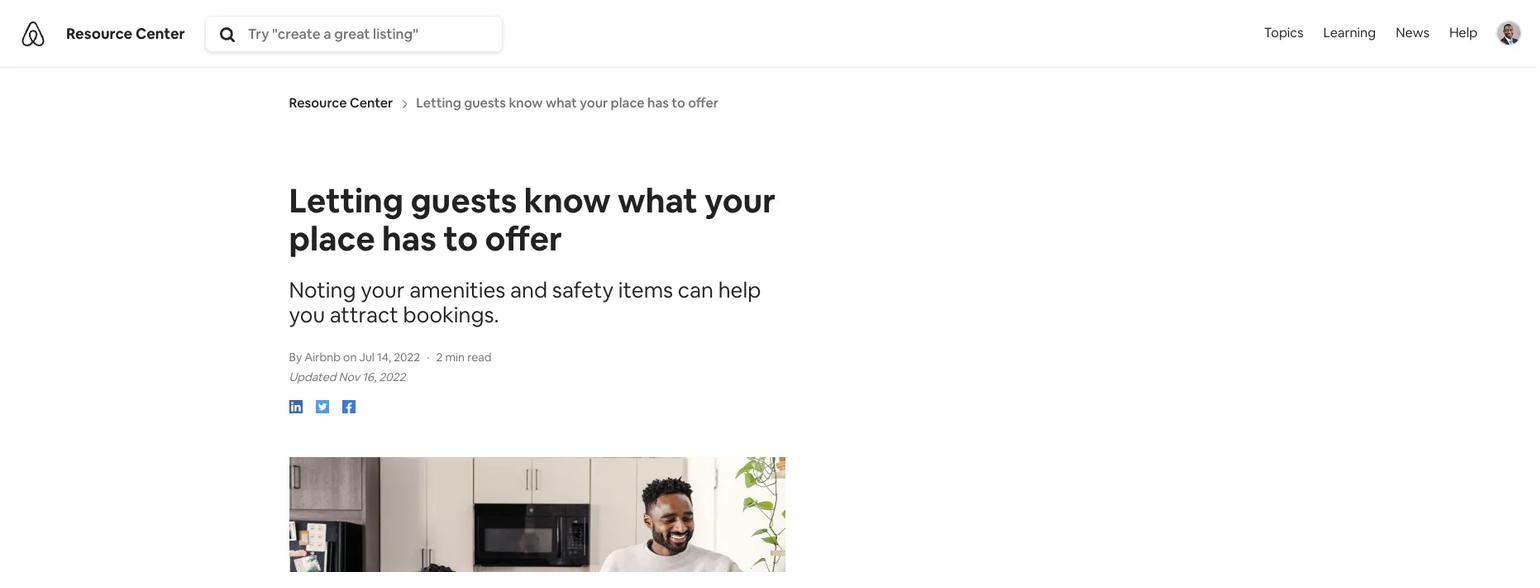 Task type: describe. For each thing, give the bounding box(es) containing it.
letting
[[289, 180, 404, 223]]

0 vertical spatial 2022
[[394, 350, 420, 365]]

updated
[[289, 370, 336, 385]]

2
[[436, 350, 443, 365]]

resource center for the bottom resource center link
[[289, 95, 393, 112]]

can
[[678, 277, 714, 305]]

has
[[382, 218, 437, 261]]

news button
[[1386, 0, 1440, 66]]

1 horizontal spatial center
[[350, 95, 393, 112]]

0 vertical spatial resource center link
[[66, 24, 185, 43]]

noting
[[289, 277, 356, 305]]

help link
[[1440, 0, 1488, 66]]

learning
[[1324, 24, 1376, 42]]

items
[[618, 277, 673, 305]]

safety
[[552, 277, 614, 305]]

jul
[[359, 350, 375, 365]]

news
[[1396, 24, 1430, 42]]

bookings.
[[403, 301, 499, 329]]

guests
[[411, 180, 517, 223]]

16,
[[362, 370, 377, 385]]

facebook image
[[342, 401, 355, 414]]

linkedin image
[[289, 401, 302, 414]]

your inside noting your amenities and safety items can help you attract bookings.
[[361, 277, 405, 305]]

·
[[427, 350, 430, 365]]

1 vertical spatial 2022
[[379, 370, 406, 385]]

offer
[[485, 218, 562, 261]]

noting your amenities and safety items can help you attract bookings.
[[289, 277, 761, 329]]

1 vertical spatial resource center link
[[289, 95, 393, 112]]

14,
[[377, 350, 391, 365]]

what
[[618, 180, 698, 223]]

resource for the bottom resource center link
[[289, 95, 347, 112]]

know
[[524, 180, 611, 223]]



Task type: vqa. For each thing, say whether or not it's contained in the screenshot.
left RESOURCE
yes



Task type: locate. For each thing, give the bounding box(es) containing it.
your down has
[[361, 277, 405, 305]]

your
[[705, 180, 776, 223], [361, 277, 405, 305]]

0 horizontal spatial resource
[[66, 24, 132, 43]]

place
[[289, 218, 375, 261]]

1 vertical spatial resource
[[289, 95, 347, 112]]

0 vertical spatial your
[[705, 180, 776, 223]]

amenities
[[409, 277, 506, 305]]

Search text field
[[248, 25, 498, 43]]

your inside letting guests know what your place has to offer
[[705, 180, 776, 223]]

1 horizontal spatial resource
[[289, 95, 347, 112]]

0 vertical spatial center
[[136, 24, 185, 43]]

airbnb
[[305, 350, 341, 365]]

your right what
[[705, 180, 776, 223]]

resource center link
[[66, 24, 185, 43], [289, 95, 393, 112]]

0 horizontal spatial resource center
[[66, 24, 185, 43]]

resource center
[[66, 24, 185, 43], [289, 95, 393, 112]]

topics
[[1264, 24, 1304, 42]]

1 horizontal spatial your
[[705, 180, 776, 223]]

0 vertical spatial resource center
[[66, 24, 185, 43]]

on
[[343, 350, 357, 365]]

1 vertical spatial your
[[361, 277, 405, 305]]

attract
[[330, 301, 398, 329]]

2022
[[394, 350, 420, 365], [379, 370, 406, 385]]

nov
[[339, 370, 360, 385]]

resource for the top resource center link
[[66, 24, 132, 43]]

0 vertical spatial resource
[[66, 24, 132, 43]]

resource
[[66, 24, 132, 43], [289, 95, 347, 112]]

2022 down '14,'
[[379, 370, 406, 385]]

1 horizontal spatial resource center link
[[289, 95, 393, 112]]

1 vertical spatial center
[[350, 95, 393, 112]]

topics button
[[1261, 0, 1307, 70]]

center
[[136, 24, 185, 43], [350, 95, 393, 112]]

0 horizontal spatial your
[[361, 277, 405, 305]]

0 horizontal spatial resource center link
[[66, 24, 185, 43]]

by airbnb on jul 14, 2022 · 2 min read updated nov 16, 2022
[[289, 350, 492, 385]]

0 horizontal spatial center
[[136, 24, 185, 43]]

2022 left the ·
[[394, 350, 420, 365]]

and
[[510, 277, 548, 305]]

you
[[289, 301, 325, 329]]

to
[[443, 218, 478, 261]]

ben's account image
[[1498, 22, 1521, 45]]

letting guests know what your place has to offer
[[289, 180, 776, 261]]

twitter image
[[316, 401, 329, 414]]

learning button
[[1314, 0, 1386, 66]]

help
[[1450, 24, 1478, 42]]

min
[[445, 350, 465, 365]]

1 vertical spatial resource center
[[289, 95, 393, 112]]

two people are smiling and standing in a modern, fully equipped kitchen. one is preparing to make coffee. image
[[289, 458, 785, 572], [289, 458, 785, 572]]

resource center for the top resource center link
[[66, 24, 185, 43]]

help
[[718, 277, 761, 305]]

by
[[289, 350, 302, 365]]

read
[[467, 350, 492, 365]]

1 horizontal spatial resource center
[[289, 95, 393, 112]]



